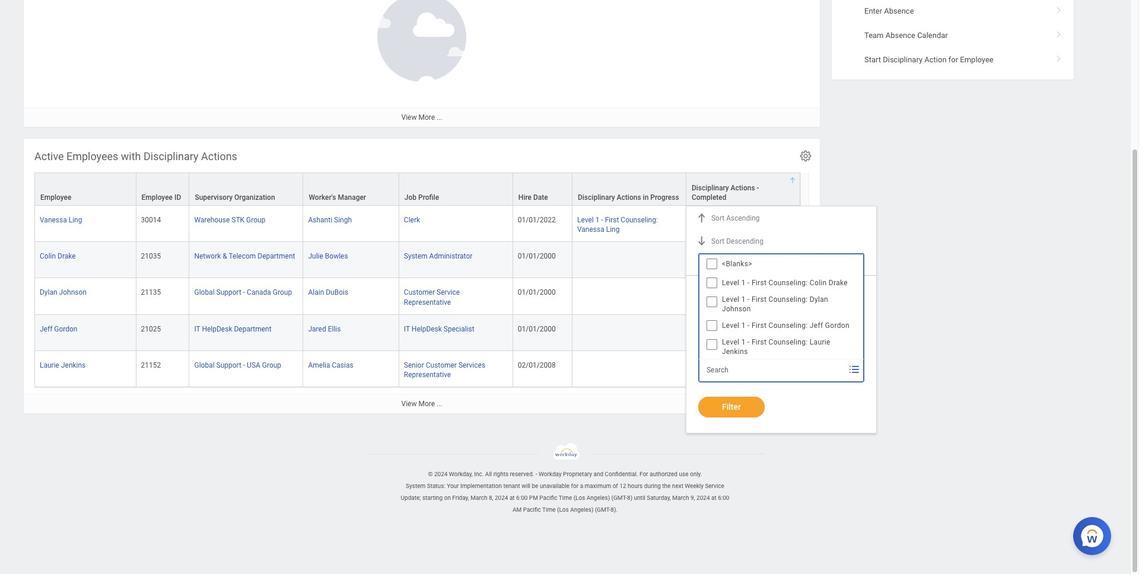 Task type: locate. For each thing, give the bounding box(es) containing it.
level 1 - first counseling: jeff gordon up value
[[691, 325, 786, 343]]

- left condition at the right bottom of the page
[[715, 289, 717, 297]]

view more ... inside tardy and absence penalty element
[[401, 113, 442, 122]]

group right stk
[[246, 216, 266, 224]]

0 horizontal spatial employee
[[40, 194, 71, 202]]

absence right team
[[886, 31, 916, 40]]

level
[[577, 216, 594, 224], [691, 252, 708, 261], [722, 279, 740, 287], [691, 289, 708, 297], [722, 295, 740, 304], [722, 321, 740, 330], [691, 325, 708, 333], [722, 338, 740, 346], [691, 361, 708, 370]]

6:00 left pm
[[516, 495, 528, 502]]

6:00 right "9,"
[[718, 495, 730, 502]]

drake
[[58, 252, 76, 261], [691, 262, 709, 270], [829, 279, 848, 287]]

... inside tardy and absence penalty element
[[437, 113, 442, 122]]

view more ... for second view more ... link from the bottom
[[401, 113, 442, 122]]

with
[[121, 150, 141, 163]]

1 row from the top
[[34, 173, 801, 206]]

angeles) down a
[[570, 507, 594, 513]]

0 horizontal spatial johnson
[[59, 289, 87, 297]]

0 vertical spatial (gmt-
[[612, 495, 627, 502]]

bowles
[[325, 252, 348, 261]]

system inside "active employees with disciplinary actions" element
[[404, 252, 428, 261]]

system inside © 2024 workday, inc. all rights reserved. - workday proprietary and confidential. for authorized use only. system status: your implementation tenant will be unavailable for a maximum of 12 hours during the next weekly service update; starting on friday, march 8, 2024 at 6:00 pm pacific time (los angeles) (gmt-8) until saturday, march 9, 2024 at 6:00 am pacific time (los angeles) (gmt-8).
[[406, 483, 426, 490]]

global support - canada group link
[[194, 286, 292, 297]]

jenkins down value
[[691, 371, 716, 379]]

the
[[662, 483, 671, 490]]

0 vertical spatial sort
[[712, 214, 725, 222]]

it for it helpdesk specialist
[[404, 325, 410, 333]]

1 down level 1 - first counseling: dylan johnson link
[[742, 321, 746, 330]]

0 vertical spatial ling
[[69, 216, 82, 224]]

- inside global support - usa group 'link'
[[243, 361, 245, 370]]

jenkins down jeff gordon
[[61, 361, 86, 370]]

amelia casias
[[308, 361, 353, 370]]

colin inside level 1 - first counseling: colin drake link
[[774, 252, 790, 261]]

customer service representative
[[404, 289, 460, 307]]

representative inside customer service representative
[[404, 298, 451, 307]]

angeles) down maximum
[[587, 495, 610, 502]]

2 vertical spatial actions
[[617, 194, 641, 202]]

view more ... inside "active employees with disciplinary actions" element
[[401, 400, 442, 408]]

tardy and absence penalty element
[[24, 0, 820, 127]]

level 1 - first counseling: colin drake link
[[691, 250, 790, 270]]

0 horizontal spatial ling
[[69, 216, 82, 224]]

chevron right image for enter absence
[[1052, 2, 1067, 14]]

employee down team absence calendar 'link'
[[960, 55, 994, 64]]

3 cell from the top
[[573, 315, 687, 351]]

system left administrator
[[404, 252, 428, 261]]

2 support from the top
[[216, 361, 241, 370]]

2 cell from the top
[[573, 279, 687, 315]]

worker's manager button
[[304, 173, 399, 205]]

1 ... from the top
[[437, 113, 442, 122]]

0 horizontal spatial vanessa
[[40, 216, 67, 224]]

2 more from the top
[[419, 400, 435, 408]]

2024 right the 8,
[[495, 495, 508, 502]]

ellis
[[328, 325, 341, 333]]

dylan johnson
[[40, 289, 87, 297]]

johnson left condition at the right bottom of the page
[[691, 298, 719, 307]]

group inside 'link'
[[262, 361, 281, 370]]

0 horizontal spatial colin
[[40, 252, 56, 261]]

row containing dylan johnson
[[34, 279, 801, 315]]

sort for sort ascending
[[712, 214, 725, 222]]

level 1 - first counseling: dylan johnson down <blanks>
[[691, 289, 791, 307]]

vanessa ling link
[[40, 214, 82, 224]]

0 vertical spatial more
[[419, 113, 435, 122]]

footer
[[0, 443, 1131, 516]]

1 vertical spatial ...
[[437, 400, 442, 408]]

vanessa down the disciplinary actions in progress
[[577, 226, 605, 234]]

sort down the completed
[[712, 214, 725, 222]]

2 vertical spatial group
[[262, 361, 281, 370]]

cell
[[573, 242, 687, 279], [573, 279, 687, 315], [573, 315, 687, 351], [573, 351, 687, 387]]

actions up ascending
[[731, 184, 755, 192]]

global down it helpdesk department
[[194, 361, 215, 370]]

global inside 'link'
[[194, 361, 215, 370]]

services
[[459, 361, 486, 370]]

row up clerk link
[[34, 173, 801, 206]]

level down level 1 - first counseling: dylan johnson link
[[722, 321, 740, 330]]

1 vertical spatial view more ...
[[401, 400, 442, 408]]

pacific down the unavailable
[[540, 495, 558, 502]]

1 chevron right image from the top
[[1052, 2, 1067, 14]]

only.
[[690, 471, 702, 478]]

0 vertical spatial customer
[[404, 289, 435, 297]]

2 horizontal spatial jenkins
[[722, 348, 748, 356]]

sort for sort descending
[[712, 237, 725, 246]]

group
[[246, 216, 266, 224], [273, 289, 292, 297], [262, 361, 281, 370]]

service inside customer service representative
[[437, 289, 460, 297]]

absence inside enter absence link
[[884, 6, 914, 15]]

0 vertical spatial absence
[[884, 6, 914, 15]]

ling down the disciplinary actions in progress
[[606, 226, 620, 234]]

1 inside level 1 - first counseling: jeff gordon
[[710, 325, 714, 333]]

- inside level 1 - first counseling: vanessa ling
[[601, 216, 603, 224]]

1 vertical spatial representative
[[404, 371, 451, 379]]

actions inside popup button
[[617, 194, 641, 202]]

2 it from the left
[[404, 325, 410, 333]]

&
[[223, 252, 227, 261]]

2 horizontal spatial employee
[[960, 55, 994, 64]]

1 horizontal spatial ling
[[606, 226, 620, 234]]

gordon up prompts icon
[[825, 321, 850, 330]]

cell for jenkins
[[573, 351, 687, 387]]

0 vertical spatial department
[[258, 252, 295, 261]]

level up value
[[691, 325, 708, 333]]

group right "canada"
[[273, 289, 292, 297]]

disciplinary inside 'list'
[[883, 55, 923, 64]]

0 horizontal spatial drake
[[58, 252, 76, 261]]

- up be
[[536, 471, 537, 478]]

global down 'network'
[[194, 289, 215, 297]]

support
[[216, 289, 241, 297], [216, 361, 241, 370]]

gordon up laurie jenkins link on the left bottom of the page
[[54, 325, 77, 333]]

0 horizontal spatial service
[[437, 289, 460, 297]]

actions up the supervisory on the top left of the page
[[201, 150, 237, 163]]

filter condition
[[698, 289, 755, 299]]

2 horizontal spatial drake
[[829, 279, 848, 287]]

disciplinary up "level 1 - first counseling: vanessa ling" link
[[578, 194, 615, 202]]

chevron right image
[[1052, 27, 1067, 39]]

row
[[34, 173, 801, 206], [34, 206, 801, 242], [34, 242, 801, 279], [34, 279, 801, 315], [34, 315, 801, 351], [34, 351, 801, 387]]

disciplinary actions in progress
[[578, 194, 679, 202]]

4 row from the top
[[34, 279, 801, 315]]

0 vertical spatial actions
[[201, 150, 237, 163]]

id
[[174, 194, 181, 202]]

level down the disciplinary actions in progress
[[577, 216, 594, 224]]

2024 right '©'
[[434, 471, 448, 478]]

0 vertical spatial representative
[[404, 298, 451, 307]]

1 view from the top
[[401, 113, 417, 122]]

1 support from the top
[[216, 289, 241, 297]]

row down job profile
[[34, 206, 801, 242]]

1 horizontal spatial vanessa
[[577, 226, 605, 234]]

30014
[[141, 216, 161, 224]]

ashanti
[[308, 216, 332, 224]]

chevron right image inside start disciplinary action for employee link
[[1052, 51, 1067, 63]]

- inside global support - canada group link
[[243, 289, 245, 297]]

2 ... from the top
[[437, 400, 442, 408]]

0 vertical spatial service
[[437, 289, 460, 297]]

row up senior
[[34, 315, 801, 351]]

1 vertical spatial (gmt-
[[595, 507, 611, 513]]

1 horizontal spatial laurie
[[774, 361, 793, 370]]

2 01/01/2000 from the top
[[518, 289, 556, 297]]

4 cell from the top
[[573, 351, 687, 387]]

it helpdesk specialist
[[404, 325, 475, 333]]

row up customer service representative link
[[34, 242, 801, 279]]

1 vertical spatial actions
[[731, 184, 755, 192]]

(los
[[574, 495, 585, 502], [557, 507, 569, 513]]

0 vertical spatial view
[[401, 113, 417, 122]]

filter down level 1 - first counseling: laurie jenkins link
[[722, 402, 741, 412]]

filter for filter condition
[[698, 289, 717, 299]]

it helpdesk department
[[194, 325, 272, 333]]

(gmt- down 12
[[612, 495, 627, 502]]

- inside disciplinary actions - completed
[[757, 184, 759, 192]]

julie bowles link
[[308, 250, 348, 261]]

actions inside disciplinary actions - completed
[[731, 184, 755, 192]]

senior customer services representative link
[[404, 359, 486, 379]]

more inside "active employees with disciplinary actions" element
[[419, 400, 435, 408]]

1 vertical spatial customer
[[426, 361, 457, 370]]

all
[[485, 471, 492, 478]]

- up level 1 - first counseling: jeff gordon link
[[748, 295, 750, 304]]

2 view more ... from the top
[[401, 400, 442, 408]]

it
[[194, 325, 200, 333], [404, 325, 410, 333]]

vanessa
[[40, 216, 67, 224], [577, 226, 605, 234]]

view inside tardy and absence penalty element
[[401, 113, 417, 122]]

authorized
[[650, 471, 678, 478]]

colin
[[40, 252, 56, 261], [774, 252, 790, 261], [810, 279, 827, 287]]

senior
[[404, 361, 424, 370]]

1 vertical spatial department
[[234, 325, 272, 333]]

first up level 1 - first counseling: jeff gordon link
[[752, 295, 767, 304]]

0 vertical spatial filter
[[698, 289, 717, 299]]

laurie jenkins
[[40, 361, 86, 370]]

footer containing © 2024 workday, inc. all rights reserved. - workday proprietary and confidential. for authorized use only. system status: your implementation tenant will be unavailable for a maximum of 12 hours during the next weekly service update; starting on friday, march 8, 2024 at 6:00 pm pacific time (los angeles) (gmt-8) until saturday, march 9, 2024 at 6:00 am pacific time (los angeles) (gmt-8).
[[0, 443, 1131, 516]]

employee
[[960, 55, 994, 64], [40, 194, 71, 202], [142, 194, 173, 202]]

support left usa
[[216, 361, 241, 370]]

(los down the unavailable
[[557, 507, 569, 513]]

list
[[832, 0, 1074, 72]]

completed
[[692, 194, 727, 202]]

8)
[[627, 495, 633, 502]]

1 vertical spatial view more ... link
[[24, 394, 820, 414]]

6 row from the top
[[34, 351, 801, 387]]

disciplinary inside disciplinary actions - completed
[[692, 184, 729, 192]]

1 horizontal spatial it
[[404, 325, 410, 333]]

0 horizontal spatial (los
[[557, 507, 569, 513]]

cell for drake
[[573, 242, 687, 279]]

1 horizontal spatial march
[[673, 495, 689, 502]]

level 1 - first counseling: dylan johnson link
[[691, 286, 791, 307]]

1 view more ... from the top
[[401, 113, 442, 122]]

administrator
[[429, 252, 473, 261]]

start disciplinary action for employee link
[[832, 48, 1074, 72]]

1 vertical spatial view
[[401, 400, 417, 408]]

canada
[[247, 289, 271, 297]]

absence for enter
[[884, 6, 914, 15]]

gordon
[[825, 321, 850, 330], [54, 325, 77, 333], [691, 335, 715, 343]]

pacific down pm
[[523, 507, 541, 513]]

chevron right image inside enter absence link
[[1052, 2, 1067, 14]]

at down the tenant
[[510, 495, 515, 502]]

system administrator
[[404, 252, 473, 261]]

filter inside button
[[722, 402, 741, 412]]

1 vertical spatial sort
[[712, 237, 725, 246]]

chevron right image for start disciplinary action for employee
[[1052, 51, 1067, 63]]

support inside 'link'
[[216, 361, 241, 370]]

ling down employee popup button
[[69, 216, 82, 224]]

1 horizontal spatial colin
[[774, 252, 790, 261]]

inc.
[[474, 471, 484, 478]]

2 horizontal spatial johnson
[[722, 305, 751, 313]]

warehouse stk group
[[194, 216, 266, 224]]

1 down the disciplinary actions in progress
[[596, 216, 600, 224]]

2 horizontal spatial laurie
[[810, 338, 831, 346]]

first down the 'remove' on the top
[[719, 289, 733, 297]]

1 representative from the top
[[404, 298, 451, 307]]

more inside tardy and absence penalty element
[[419, 113, 435, 122]]

enter absence link
[[832, 0, 1074, 23]]

jenkins up level 1 - first counseling: laurie jenkins link
[[722, 348, 748, 356]]

global for global support - usa group
[[194, 361, 215, 370]]

global
[[194, 289, 215, 297], [194, 361, 215, 370]]

1 vertical spatial 01/01/2000
[[518, 289, 556, 297]]

2 row from the top
[[34, 206, 801, 242]]

disciplinary up the completed
[[692, 184, 729, 192]]

1 horizontal spatial helpdesk
[[412, 325, 442, 333]]

1 at from the left
[[510, 495, 515, 502]]

system administrator link
[[404, 250, 473, 261]]

absence up team absence calendar
[[884, 6, 914, 15]]

1 more from the top
[[419, 113, 435, 122]]

1 inside level 1 - first counseling: dylan johnson link
[[710, 289, 714, 297]]

1 horizontal spatial jeff
[[774, 325, 786, 333]]

1 cell from the top
[[573, 242, 687, 279]]

1 horizontal spatial gordon
[[691, 335, 715, 343]]

calendar
[[918, 31, 948, 40]]

sort right the 'remove' on the top
[[739, 260, 752, 268]]

2 horizontal spatial colin
[[810, 279, 827, 287]]

level 1 - first counseling: dylan johnson up level 1 - first counseling: jeff gordon link
[[722, 295, 828, 313]]

2024
[[434, 471, 448, 478], [495, 495, 508, 502], [697, 495, 710, 502]]

it inside it helpdesk department link
[[194, 325, 200, 333]]

1 horizontal spatial 2024
[[495, 495, 508, 502]]

2 global from the top
[[194, 361, 215, 370]]

2 vertical spatial jenkins
[[691, 371, 716, 379]]

(gmt- down maximum
[[595, 507, 611, 513]]

1 01/01/2000 from the top
[[518, 252, 556, 261]]

- down level 1 - first counseling: dylan johnson link
[[748, 321, 750, 330]]

actions
[[201, 150, 237, 163], [731, 184, 755, 192], [617, 194, 641, 202]]

level 1 - first counseling: jeff gordon up value field in the right of the page
[[722, 321, 850, 330]]

cell for gordon
[[573, 315, 687, 351]]

department right telecom
[[258, 252, 295, 261]]

02/01/2008
[[518, 361, 556, 370]]

0 vertical spatial for
[[949, 55, 958, 64]]

it for it helpdesk department
[[194, 325, 200, 333]]

2 helpdesk from the left
[[412, 325, 442, 333]]

- up level 1 - first counseling: laurie jenkins link
[[748, 338, 750, 346]]

1 horizontal spatial filter
[[722, 402, 741, 412]]

9,
[[691, 495, 695, 502]]

confidential.
[[605, 471, 638, 478]]

1 horizontal spatial service
[[705, 483, 725, 490]]

level 1 - first counseling: laurie jenkins down level 1 - first counseling: jeff gordon link
[[691, 361, 793, 379]]

cell for johnson
[[573, 279, 687, 315]]

march left "9,"
[[673, 495, 689, 502]]

1 helpdesk from the left
[[202, 325, 232, 333]]

1 horizontal spatial actions
[[617, 194, 641, 202]]

view more ... for 1st view more ... link from the bottom
[[401, 400, 442, 408]]

chevron right image up chevron right icon in the top right of the page
[[1052, 2, 1067, 14]]

0 vertical spatial angeles)
[[587, 495, 610, 502]]

gordon up value
[[691, 335, 715, 343]]

singh
[[334, 216, 352, 224]]

1 6:00 from the left
[[516, 495, 528, 502]]

vanessa up colin drake link
[[40, 216, 67, 224]]

active employees with disciplinary actions element
[[24, 139, 820, 414]]

service right weekly at right
[[705, 483, 725, 490]]

1 vertical spatial support
[[216, 361, 241, 370]]

profile
[[418, 194, 439, 202]]

2024 right "9,"
[[697, 495, 710, 502]]

0 horizontal spatial filter
[[698, 289, 717, 299]]

view inside "active employees with disciplinary actions" element
[[401, 400, 417, 408]]

employee for employee id
[[142, 194, 173, 202]]

21035
[[141, 252, 161, 261]]

representative down senior
[[404, 371, 451, 379]]

workday assistant region
[[1074, 513, 1116, 555]]

1 vertical spatial service
[[705, 483, 725, 490]]

- inside level 1 - first counseling: laurie jenkins link
[[715, 361, 717, 370]]

supervisory
[[195, 194, 233, 202]]

support left "canada"
[[216, 289, 241, 297]]

chevron right image
[[1052, 2, 1067, 14], [1052, 51, 1067, 63]]

0 vertical spatial time
[[559, 495, 572, 502]]

representative inside 'senior customer services representative'
[[404, 371, 451, 379]]

5 row from the top
[[34, 315, 801, 351]]

vanessa inside level 1 - first counseling: vanessa ling
[[577, 226, 605, 234]]

ashanti singh link
[[308, 214, 352, 224]]

manager
[[338, 194, 366, 202]]

hire date
[[519, 194, 548, 202]]

stk
[[232, 216, 245, 224]]

first down value
[[719, 361, 733, 370]]

it helpdesk department link
[[194, 323, 272, 333]]

group for usa
[[262, 361, 281, 370]]

it up senior
[[404, 325, 410, 333]]

for right action
[[949, 55, 958, 64]]

...
[[437, 113, 442, 122], [437, 400, 442, 408]]

0 horizontal spatial at
[[510, 495, 515, 502]]

laurie down jeff gordon
[[40, 361, 59, 370]]

employees
[[66, 150, 118, 163]]

employee left id
[[142, 194, 173, 202]]

absence inside team absence calendar 'link'
[[886, 31, 916, 40]]

1 horizontal spatial (gmt-
[[612, 495, 627, 502]]

view more ... link
[[24, 107, 820, 127], [24, 394, 820, 414]]

1 horizontal spatial (los
[[574, 495, 585, 502]]

row up the it helpdesk specialist link
[[34, 279, 801, 315]]

0 vertical spatial view more ...
[[401, 113, 442, 122]]

level 1 - first counseling: laurie jenkins up value field in the right of the page
[[722, 338, 831, 356]]

0 horizontal spatial time
[[542, 507, 556, 513]]

- up value
[[715, 325, 717, 333]]

Value field
[[699, 359, 845, 381]]

first down the disciplinary actions in progress
[[605, 216, 619, 224]]

clerk
[[404, 216, 420, 224]]

1 vertical spatial level 1 - first counseling: laurie jenkins
[[691, 361, 793, 379]]

more for 1st view more ... link from the bottom
[[419, 400, 435, 408]]

at
[[510, 495, 515, 502], [712, 495, 717, 502]]

1 vertical spatial group
[[273, 289, 292, 297]]

- down the disciplinary actions in progress
[[601, 216, 603, 224]]

department up usa
[[234, 325, 272, 333]]

more for second view more ... link from the bottom
[[419, 113, 435, 122]]

1 horizontal spatial jenkins
[[691, 371, 716, 379]]

0 horizontal spatial helpdesk
[[202, 325, 232, 333]]

1 view more ... link from the top
[[24, 107, 820, 127]]

employee up 'vanessa ling' link
[[40, 194, 71, 202]]

0 horizontal spatial it
[[194, 325, 200, 333]]

2 representative from the top
[[404, 371, 451, 379]]

colin down sort list box at top
[[810, 279, 827, 287]]

-
[[757, 184, 759, 192], [601, 216, 603, 224], [715, 252, 717, 261], [748, 279, 750, 287], [243, 289, 245, 297], [715, 289, 717, 297], [748, 295, 750, 304], [748, 321, 750, 330], [715, 325, 717, 333], [748, 338, 750, 346], [243, 361, 245, 370], [715, 361, 717, 370], [536, 471, 537, 478]]

0 vertical spatial global
[[194, 289, 215, 297]]

2 view from the top
[[401, 400, 417, 408]]

0 vertical spatial view more ... link
[[24, 107, 820, 127]]

0 vertical spatial vanessa
[[40, 216, 67, 224]]

chevron right image down chevron right icon in the top right of the page
[[1052, 51, 1067, 63]]

it right 21025
[[194, 325, 200, 333]]

2 horizontal spatial actions
[[731, 184, 755, 192]]

sort up the 'remove' on the top
[[712, 237, 725, 246]]

telecom
[[229, 252, 256, 261]]

©
[[428, 471, 433, 478]]

3 01/01/2000 from the top
[[518, 325, 556, 333]]

dylan
[[40, 289, 57, 297], [774, 289, 791, 297], [810, 295, 828, 304]]

level left condition at the right bottom of the page
[[691, 289, 708, 297]]

2 6:00 from the left
[[718, 495, 730, 502]]

system
[[404, 252, 428, 261], [406, 483, 426, 490]]

0 vertical spatial level 1 - first counseling: colin drake
[[691, 252, 790, 270]]

representative
[[404, 298, 451, 307], [404, 371, 451, 379]]

group right usa
[[262, 361, 281, 370]]

3 row from the top
[[34, 242, 801, 279]]

1 it from the left
[[194, 325, 200, 333]]

implementation
[[460, 483, 502, 490]]

and
[[594, 471, 604, 478]]

laurie down level 1 - first counseling: jeff gordon link
[[774, 361, 793, 370]]

2 chevron right image from the top
[[1052, 51, 1067, 63]]

8).
[[611, 507, 618, 513]]

maximum
[[585, 483, 611, 490]]

1 vertical spatial ling
[[606, 226, 620, 234]]

row down 'it helpdesk specialist'
[[34, 351, 801, 387]]

first
[[605, 216, 619, 224], [719, 252, 733, 261], [752, 279, 767, 287], [719, 289, 733, 297], [752, 295, 767, 304], [752, 321, 767, 330], [719, 325, 733, 333], [752, 338, 767, 346], [719, 361, 733, 370]]

helpdesk down customer service representative
[[412, 325, 442, 333]]

customer up the it helpdesk specialist link
[[404, 289, 435, 297]]

colin drake link
[[40, 250, 76, 261]]

1 vertical spatial absence
[[886, 31, 916, 40]]

- inside level 1 - first counseling: jeff gordon
[[715, 325, 717, 333]]

1 horizontal spatial 6:00
[[718, 495, 730, 502]]

first inside level 1 - first counseling: vanessa ling
[[605, 216, 619, 224]]

0 vertical spatial ...
[[437, 113, 442, 122]]

2 vertical spatial 01/01/2000
[[518, 325, 556, 333]]

1 global from the top
[[194, 289, 215, 297]]

... inside "active employees with disciplinary actions" element
[[437, 400, 442, 408]]

1 vertical spatial filter
[[722, 402, 741, 412]]

1 vertical spatial angeles)
[[570, 507, 594, 513]]

sort list box
[[687, 207, 877, 275]]

0 horizontal spatial for
[[571, 483, 579, 490]]

1 vertical spatial vanessa
[[577, 226, 605, 234]]

level 1 - first counseling: colin drake down sort list box at top
[[722, 279, 848, 287]]

clerk link
[[404, 214, 420, 224]]

0 vertical spatial chevron right image
[[1052, 2, 1067, 14]]

dialog
[[686, 206, 877, 434]]

(los down a
[[574, 495, 585, 502]]

at right "9,"
[[712, 495, 717, 502]]

helpdesk up global support - usa group 'link'
[[202, 325, 232, 333]]

0 horizontal spatial 6:00
[[516, 495, 528, 502]]

0 vertical spatial system
[[404, 252, 428, 261]]

filter left condition at the right bottom of the page
[[698, 289, 717, 299]]

service inside © 2024 workday, inc. all rights reserved. - workday proprietary and confidential. for authorized use only. system status: your implementation tenant will be unavailable for a maximum of 12 hours during the next weekly service update; starting on friday, march 8, 2024 at 6:00 pm pacific time (los angeles) (gmt-8) until saturday, march 9, 2024 at 6:00 am pacific time (los angeles) (gmt-8).
[[705, 483, 725, 490]]

1 vertical spatial jenkins
[[61, 361, 86, 370]]



Task type: vqa. For each thing, say whether or not it's contained in the screenshot.
inbox icon within the List
no



Task type: describe. For each thing, give the bounding box(es) containing it.
warehouse stk group link
[[194, 214, 266, 224]]

1 up condition at the right bottom of the page
[[742, 279, 746, 287]]

© 2024 workday, inc. all rights reserved. - workday proprietary and confidential. for authorized use only. system status: your implementation tenant will be unavailable for a maximum of 12 hours during the next weekly service update; starting on friday, march 8, 2024 at 6:00 pm pacific time (los angeles) (gmt-8) until saturday, march 9, 2024 at 6:00 am pacific time (los angeles) (gmt-8).
[[401, 471, 730, 513]]

jared ellis link
[[308, 323, 341, 333]]

drake inside level 1 - first counseling: colin drake
[[691, 262, 709, 270]]

customer inside customer service representative
[[404, 289, 435, 297]]

network & telecom department
[[194, 252, 295, 261]]

1 vertical spatial pacific
[[523, 507, 541, 513]]

starting
[[422, 495, 443, 502]]

prompts image
[[847, 362, 862, 377]]

1 horizontal spatial johnson
[[691, 298, 719, 307]]

am
[[513, 507, 522, 513]]

gordon inside level 1 - first counseling: jeff gordon
[[691, 335, 715, 343]]

julie
[[308, 252, 323, 261]]

support for usa
[[216, 361, 241, 370]]

action
[[925, 55, 947, 64]]

1 horizontal spatial dylan
[[774, 289, 791, 297]]

descending
[[727, 237, 764, 246]]

level inside level 1 - first counseling: jeff gordon
[[691, 325, 708, 333]]

level 1 - first counseling: laurie jenkins inside "active employees with disciplinary actions" element
[[691, 361, 793, 379]]

vanessa ling
[[40, 216, 82, 224]]

arrow up image
[[789, 177, 796, 184]]

level 1 - first counseling: vanessa ling link
[[577, 214, 658, 234]]

disciplinary up the employee id popup button
[[144, 150, 199, 163]]

jeff inside level 1 - first counseling: jeff gordon
[[774, 325, 786, 333]]

0 vertical spatial level 1 - first counseling: laurie jenkins
[[722, 338, 831, 356]]

for inside © 2024 workday, inc. all rights reserved. - workday proprietary and confidential. for authorized use only. system status: your implementation tenant will be unavailable for a maximum of 12 hours during the next weekly service update; starting on friday, march 8, 2024 at 6:00 pm pacific time (los angeles) (gmt-8) until saturday, march 9, 2024 at 6:00 am pacific time (los angeles) (gmt-8).
[[571, 483, 579, 490]]

first down sort descending
[[719, 252, 733, 261]]

network
[[194, 252, 221, 261]]

1 inside level 1 - first counseling: vanessa ling
[[596, 216, 600, 224]]

dialog containing filter condition
[[686, 206, 877, 434]]

start
[[865, 55, 881, 64]]

job
[[405, 194, 417, 202]]

alain dubois
[[308, 289, 348, 297]]

dylan johnson link
[[40, 286, 87, 297]]

view for 1st view more ... link from the bottom
[[401, 400, 417, 408]]

0 horizontal spatial 2024
[[434, 471, 448, 478]]

your
[[447, 483, 459, 490]]

helpdesk for department
[[202, 325, 232, 333]]

... for second view more ... link from the bottom
[[437, 113, 442, 122]]

21025
[[141, 325, 161, 333]]

2 horizontal spatial jeff
[[810, 321, 823, 330]]

0 horizontal spatial gordon
[[54, 325, 77, 333]]

filter for filter
[[722, 402, 741, 412]]

1 march from the left
[[471, 495, 487, 502]]

amelia casias link
[[308, 359, 353, 370]]

2 horizontal spatial gordon
[[825, 321, 850, 330]]

21135
[[141, 289, 161, 297]]

level 1 - first counseling: dylan johnson inside "active employees with disciplinary actions" element
[[691, 289, 791, 307]]

saturday,
[[647, 495, 671, 502]]

<blanks>
[[722, 260, 752, 268]]

alain dubois link
[[308, 286, 348, 297]]

row containing disciplinary actions - completed
[[34, 173, 801, 206]]

network & telecom department link
[[194, 250, 295, 261]]

actions for disciplinary actions - completed
[[731, 184, 755, 192]]

active employees with disciplinary actions
[[34, 150, 237, 163]]

global for global support - canada group
[[194, 289, 215, 297]]

tenant
[[504, 483, 520, 490]]

0 vertical spatial pacific
[[540, 495, 558, 502]]

0 horizontal spatial dylan
[[40, 289, 57, 297]]

level down value
[[691, 361, 708, 370]]

level 1 - first counseling: vanessa ling
[[577, 216, 658, 234]]

job profile button
[[399, 173, 513, 205]]

0 vertical spatial group
[[246, 216, 266, 224]]

vanessa inside 'vanessa ling' link
[[40, 216, 67, 224]]

workday
[[539, 471, 562, 478]]

jenkins inside level 1 - first counseling: laurie jenkins link
[[691, 371, 716, 379]]

- inside level 1 - first counseling: dylan johnson link
[[715, 289, 717, 297]]

row containing vanessa ling
[[34, 206, 801, 242]]

jeff gordon
[[40, 325, 77, 333]]

date
[[534, 194, 548, 202]]

21152
[[141, 361, 161, 370]]

2 view more ... link from the top
[[24, 394, 820, 414]]

- inside © 2024 workday, inc. all rights reserved. - workday proprietary and confidential. for authorized use only. system status: your implementation tenant will be unavailable for a maximum of 12 hours during the next weekly service update; starting on friday, march 8, 2024 at 6:00 pm pacific time (los angeles) (gmt-8) until saturday, march 9, 2024 at 6:00 am pacific time (los angeles) (gmt-8).
[[536, 471, 537, 478]]

active
[[34, 150, 64, 163]]

casias
[[332, 361, 353, 370]]

- inside level 1 - first counseling: colin drake
[[715, 252, 717, 261]]

for
[[640, 471, 648, 478]]

- up condition at the right bottom of the page
[[748, 279, 750, 287]]

sort descending
[[712, 237, 764, 246]]

jenkins inside laurie jenkins link
[[61, 361, 86, 370]]

0 vertical spatial jenkins
[[722, 348, 748, 356]]

level up level 1 - first counseling: jeff gordon link
[[722, 295, 740, 304]]

1 up level 1 - first counseling: laurie jenkins link
[[742, 338, 746, 346]]

on
[[444, 495, 451, 502]]

start disciplinary action for employee
[[865, 55, 994, 64]]

0 horizontal spatial (gmt-
[[595, 507, 611, 513]]

until
[[634, 495, 646, 502]]

level right value
[[722, 338, 740, 346]]

employee id
[[142, 194, 181, 202]]

first inside level 1 - first counseling: jeff gordon
[[719, 325, 733, 333]]

disciplinary actions - completed
[[692, 184, 759, 202]]

level 1 - first counseling: colin drake inside "active employees with disciplinary actions" element
[[691, 252, 790, 270]]

row containing colin drake
[[34, 242, 801, 279]]

first down level 1 - first counseling: dylan johnson link
[[752, 321, 767, 330]]

level inside level 1 - first counseling: vanessa ling
[[577, 216, 594, 224]]

customer inside 'senior customer services representative'
[[426, 361, 457, 370]]

0 horizontal spatial laurie
[[40, 361, 59, 370]]

enter
[[865, 6, 883, 15]]

absence for team
[[886, 31, 916, 40]]

counseling: inside level 1 - first counseling: jeff gordon
[[735, 325, 772, 333]]

configure active employees with disciplinary actions image
[[799, 150, 812, 163]]

employee id button
[[136, 173, 189, 205]]

disciplinary actions in progress button
[[573, 173, 686, 205]]

usa
[[247, 361, 260, 370]]

row containing laurie jenkins
[[34, 351, 801, 387]]

team absence calendar
[[865, 31, 948, 40]]

level left the 'remove' on the top
[[691, 252, 708, 261]]

of
[[613, 483, 618, 490]]

jeff inside jeff gordon link
[[40, 325, 52, 333]]

rights
[[494, 471, 509, 478]]

view for second view more ... link from the bottom
[[401, 113, 417, 122]]

global support - canada group
[[194, 289, 292, 297]]

helpdesk for specialist
[[412, 325, 442, 333]]

employee for employee
[[40, 194, 71, 202]]

... for 1st view more ... link from the bottom
[[437, 400, 442, 408]]

use
[[679, 471, 689, 478]]

dubois
[[326, 289, 348, 297]]

first up value field in the right of the page
[[752, 338, 767, 346]]

hire
[[519, 194, 532, 202]]

warehouse
[[194, 216, 230, 224]]

proprietary
[[563, 471, 592, 478]]

0 vertical spatial drake
[[58, 252, 76, 261]]

hire date button
[[513, 173, 572, 205]]

2 vertical spatial sort
[[739, 260, 752, 268]]

job profile
[[405, 194, 439, 202]]

2 horizontal spatial dylan
[[810, 295, 828, 304]]

row containing jeff gordon
[[34, 315, 801, 351]]

for inside 'list'
[[949, 55, 958, 64]]

unavailable
[[540, 483, 570, 490]]

worker's manager
[[309, 194, 366, 202]]

amelia
[[308, 361, 330, 370]]

level up filter condition
[[722, 279, 740, 287]]

level 1 - first counseling: jeff gordon inside "active employees with disciplinary actions" element
[[691, 325, 786, 343]]

first up condition at the right bottom of the page
[[752, 279, 767, 287]]

list containing enter absence
[[832, 0, 1074, 72]]

will
[[522, 483, 531, 490]]

jeff gordon link
[[40, 323, 77, 333]]

employee inside 'list'
[[960, 55, 994, 64]]

disciplinary inside popup button
[[578, 194, 615, 202]]

progress
[[651, 194, 679, 202]]

2 horizontal spatial 2024
[[697, 495, 710, 502]]

1 horizontal spatial time
[[559, 495, 572, 502]]

update;
[[401, 495, 421, 502]]

01/01/2000 for customer service representative
[[518, 289, 556, 297]]

1 vertical spatial (los
[[557, 507, 569, 513]]

level 1 - first counseling: laurie jenkins link
[[691, 359, 793, 379]]

team absence calendar link
[[832, 23, 1074, 48]]

1 inside level 1 - first counseling: laurie jenkins link
[[710, 361, 714, 370]]

01/01/2000 for system administrator
[[518, 252, 556, 261]]

actions for disciplinary actions in progress
[[617, 194, 641, 202]]

jared ellis
[[308, 325, 341, 333]]

counseling: inside level 1 - first counseling: vanessa ling
[[621, 216, 658, 224]]

in
[[643, 194, 649, 202]]

1 vertical spatial time
[[542, 507, 556, 513]]

1 inside level 1 - first counseling: colin drake
[[710, 252, 714, 261]]

support for canada
[[216, 289, 241, 297]]

worker's
[[309, 194, 336, 202]]

2 march from the left
[[673, 495, 689, 502]]

2 at from the left
[[712, 495, 717, 502]]

group for canada
[[273, 289, 292, 297]]

1 vertical spatial level 1 - first counseling: colin drake
[[722, 279, 848, 287]]

colin inside colin drake link
[[40, 252, 56, 261]]

ling inside level 1 - first counseling: vanessa ling
[[606, 226, 620, 234]]

1 up level 1 - first counseling: jeff gordon link
[[742, 295, 746, 304]]

friday,
[[452, 495, 469, 502]]

be
[[532, 483, 539, 490]]

next
[[672, 483, 684, 490]]



